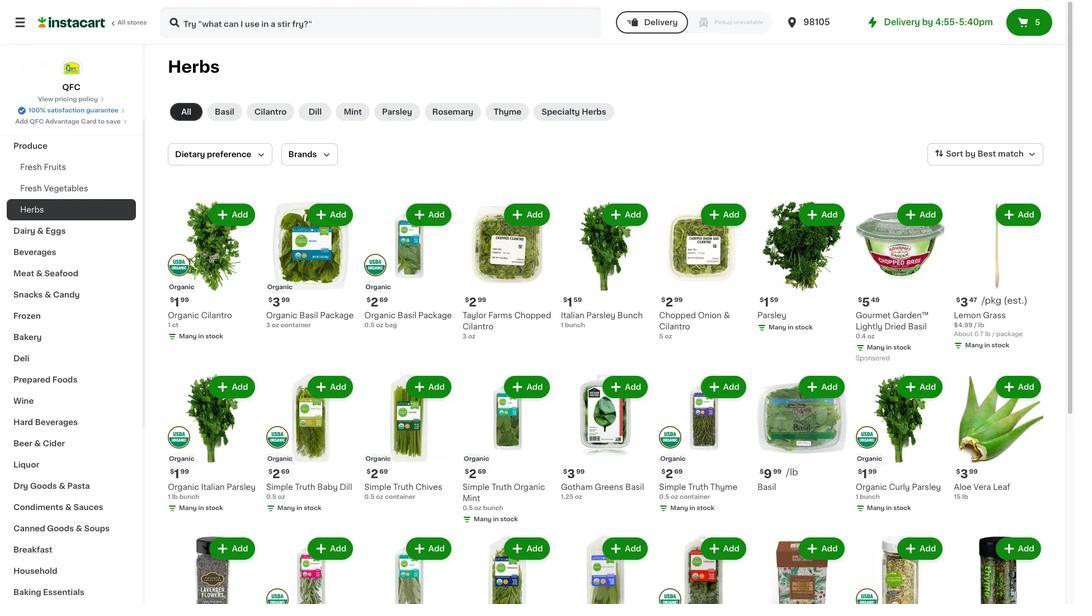 Task type: vqa. For each thing, say whether or not it's contained in the screenshot.
Charlotte,
no



Task type: describe. For each thing, give the bounding box(es) containing it.
lists link
[[7, 53, 136, 75]]

soups
[[84, 525, 110, 533]]

instacart logo image
[[38, 16, 105, 29]]

1 inside organic italian parsley 1 lb bunch
[[168, 495, 171, 501]]

fresh fruits
[[20, 163, 66, 171]]

qfc link
[[61, 58, 82, 93]]

all for all stores
[[118, 20, 126, 26]]

delivery by 4:55-5:40pm
[[885, 18, 994, 26]]

/pkg (est.)
[[982, 296, 1028, 305]]

2 for simple truth thyme
[[666, 469, 674, 481]]

59 for parsley
[[771, 297, 779, 303]]

container for 3
[[281, 322, 311, 328]]

greens
[[595, 484, 624, 492]]

to
[[98, 119, 105, 125]]

$ 5 49
[[859, 297, 880, 308]]

5 inside the product group
[[863, 297, 871, 308]]

item badge image for organic basil package
[[365, 254, 387, 277]]

many in stock for simple truth organic mint
[[474, 517, 518, 523]]

container for 2
[[385, 495, 416, 501]]

fresh vegetables
[[20, 185, 88, 193]]

package for 3
[[320, 312, 354, 319]]

99 for aloe vera leaf
[[970, 469, 979, 476]]

dry goods & pasta link
[[7, 476, 136, 497]]

beverages link
[[7, 242, 136, 263]]

99 inside $ 9 99
[[774, 469, 782, 476]]

frozen
[[13, 312, 41, 320]]

99 for organic cilantro
[[181, 297, 189, 303]]

sort by
[[947, 150, 976, 158]]

many in stock for organic italian parsley
[[179, 506, 223, 512]]

cilantro link
[[247, 103, 295, 121]]

dill inside "link"
[[309, 108, 322, 116]]

gourmet garden™ lightly dried basil 0.4 oz
[[856, 312, 930, 340]]

in for gourmet garden™ lightly dried basil
[[887, 345, 893, 351]]

grass
[[984, 312, 1007, 319]]

hard
[[13, 419, 33, 427]]

$ 1 59 for parsley
[[760, 297, 779, 308]]

dairy & eggs
[[13, 227, 66, 235]]

bunch inside organic italian parsley 1 lb bunch
[[180, 495, 200, 501]]

1 horizontal spatial /
[[993, 331, 996, 337]]

$ 3 99 for gotham
[[564, 469, 585, 481]]

69 for simple truth organic mint
[[478, 469, 487, 476]]

frozen link
[[7, 306, 136, 327]]

herbs link
[[7, 199, 136, 221]]

cilantro inside organic cilantro 1 ct
[[201, 312, 232, 319]]

bunch inside simple truth organic mint 0.5 oz bunch
[[484, 506, 504, 512]]

meat
[[13, 270, 34, 278]]

advantage
[[45, 119, 80, 125]]

condiments & sauces link
[[7, 497, 136, 518]]

organic inside organic curly parsley 1 bunch
[[856, 484, 888, 492]]

$ 2 99 for chopped
[[662, 297, 683, 308]]

fresh fruits link
[[7, 157, 136, 178]]

farms
[[489, 312, 513, 319]]

0.5 inside simple truth baby dill 0.5 oz
[[266, 495, 276, 501]]

again
[[57, 38, 79, 45]]

card
[[81, 119, 97, 125]]

stores
[[127, 20, 147, 26]]

truth for baby
[[295, 484, 316, 492]]

item badge image for organic italian parsley
[[168, 427, 190, 449]]

eggs
[[46, 227, 66, 235]]

99 for organic curly parsley
[[869, 469, 878, 476]]

bunch inside italian parsley bunch 1 bunch
[[565, 322, 586, 328]]

basil inside organic basil package 0.5 oz bag
[[398, 312, 417, 319]]

bunch inside organic curly parsley 1 bunch
[[861, 495, 881, 501]]

0 vertical spatial /
[[975, 322, 978, 328]]

simple truth chives 0.5 oz container
[[365, 484, 443, 501]]

organic curly parsley 1 bunch
[[856, 484, 942, 501]]

1 horizontal spatial qfc
[[62, 83, 80, 91]]

bag
[[385, 322, 397, 328]]

dairy & eggs link
[[7, 221, 136, 242]]

it
[[49, 38, 55, 45]]

lb for leaf
[[963, 495, 969, 501]]

& right beer
[[34, 440, 41, 448]]

aloe vera leaf 15 lb
[[955, 484, 1011, 501]]

prepared
[[13, 376, 51, 384]]

gourmet
[[856, 312, 891, 319]]

chopped inside chopped onion & cilantro 5 oz
[[660, 312, 697, 319]]

99 for chopped onion & cilantro
[[675, 297, 683, 303]]

taylor
[[463, 312, 487, 319]]

$ 2 69 for simple truth thyme
[[662, 469, 683, 481]]

organic inside organic basil package 0.5 oz bag
[[365, 312, 396, 319]]

mint link
[[336, 103, 370, 121]]

69 for simple truth thyme
[[675, 469, 683, 476]]

brands
[[289, 151, 317, 158]]

cilantro inside taylor farms chopped cilantro 3 oz
[[463, 323, 494, 331]]

$ 2 69 for simple truth baby dill
[[269, 469, 290, 481]]

simple for chives
[[365, 484, 392, 492]]

2 for simple truth baby dill
[[273, 469, 280, 481]]

beer & cider
[[13, 440, 65, 448]]

bunch
[[618, 312, 643, 319]]

about
[[955, 331, 974, 337]]

69 for simple truth baby dill
[[281, 469, 290, 476]]

dry goods & pasta
[[13, 483, 90, 490]]

& left pasta
[[59, 483, 65, 490]]

in for simple truth thyme
[[690, 506, 696, 512]]

essentials
[[43, 589, 84, 597]]

bakery
[[13, 334, 42, 342]]

0 horizontal spatial herbs
[[20, 206, 44, 214]]

/pkg
[[982, 296, 1002, 305]]

lemon grass $4.99 / lb about 0.7 lb / package
[[955, 312, 1024, 337]]

$ 3 47
[[957, 297, 978, 308]]

wine link
[[7, 391, 136, 412]]

specialty herbs link
[[534, 103, 615, 121]]

seafood
[[45, 270, 78, 278]]

baking essentials
[[13, 589, 84, 597]]

basil inside 'gotham greens basil 1.25 oz'
[[626, 484, 645, 492]]

specialty herbs
[[542, 108, 607, 116]]

oz inside organic basil package 3 oz container
[[272, 322, 279, 328]]

italian parsley bunch 1 bunch
[[561, 312, 643, 328]]

goods for canned
[[47, 525, 74, 533]]

wine
[[13, 398, 34, 405]]

save
[[106, 119, 121, 125]]

organic basil package 0.5 oz bag
[[365, 312, 452, 328]]

organic inside simple truth organic mint 0.5 oz bunch
[[514, 484, 546, 492]]

ct
[[172, 322, 179, 328]]

4:55-
[[936, 18, 960, 26]]

5 button
[[1007, 9, 1053, 36]]

beer
[[13, 440, 32, 448]]

thyme inside simple truth thyme 0.5 oz container
[[711, 484, 738, 492]]

truth for chives
[[394, 484, 414, 492]]

specialty
[[542, 108, 580, 116]]

99 for organic italian parsley
[[181, 469, 189, 476]]

dietary preference button
[[168, 143, 272, 166]]

0 vertical spatial herbs
[[168, 59, 220, 75]]

$4.99
[[955, 322, 973, 328]]

package for 2
[[419, 312, 452, 319]]

breakfast link
[[7, 540, 136, 561]]

many in stock for gourmet garden™ lightly dried basil
[[868, 345, 912, 351]]

98105
[[804, 18, 831, 26]]

all stores link
[[38, 7, 148, 38]]

Search field
[[161, 8, 601, 37]]

condiments & sauces
[[13, 504, 103, 512]]

100% satisfaction guarantee
[[29, 107, 119, 114]]

oz inside simple truth thyme 0.5 oz container
[[671, 495, 679, 501]]

lightly
[[856, 323, 883, 331]]

$ 3 99 for aloe
[[957, 469, 979, 481]]

1.25
[[561, 495, 574, 501]]

fresh for fresh fruits
[[20, 163, 42, 171]]

in for simple truth organic mint
[[493, 517, 499, 523]]

hard beverages
[[13, 419, 78, 427]]

stock for organic cilantro
[[206, 333, 223, 340]]

best match
[[978, 150, 1025, 158]]

in for simple truth baby dill
[[297, 506, 302, 512]]

$ 1 99 for organic curly parsley
[[859, 469, 878, 481]]

canned goods & soups link
[[7, 518, 136, 540]]

vegetables
[[44, 185, 88, 193]]

cilantro inside chopped onion & cilantro 5 oz
[[660, 323, 691, 331]]

dried
[[885, 323, 907, 331]]

garden™
[[893, 312, 930, 319]]

5:40pm
[[960, 18, 994, 26]]

$ 3 99 for organic
[[269, 297, 290, 308]]

sort
[[947, 150, 964, 158]]

baking essentials link
[[7, 582, 136, 604]]

1 inside italian parsley bunch 1 bunch
[[561, 322, 564, 328]]

hard beverages link
[[7, 412, 136, 433]]

oz inside simple truth organic mint 0.5 oz bunch
[[475, 506, 482, 512]]

basil inside gourmet garden™ lightly dried basil 0.4 oz
[[909, 323, 928, 331]]

stock for organic italian parsley
[[206, 506, 223, 512]]

buy it again
[[31, 38, 79, 45]]

qfc logo image
[[61, 58, 82, 80]]

69 for simple truth chives
[[380, 469, 388, 476]]

oz inside organic basil package 0.5 oz bag
[[376, 322, 384, 328]]

italian inside organic italian parsley 1 lb bunch
[[201, 484, 225, 492]]

$ inside $ 9 99
[[760, 469, 764, 476]]

0 horizontal spatial thyme
[[494, 108, 522, 116]]

preference
[[207, 151, 252, 158]]



Task type: locate. For each thing, give the bounding box(es) containing it.
snacks & candy
[[13, 291, 80, 299]]

$ 1 99 up ct
[[170, 297, 189, 308]]

99 up organic basil package 3 oz container
[[282, 297, 290, 303]]

5 inside button
[[1036, 18, 1041, 26]]

best
[[978, 150, 997, 158]]

chopped left onion
[[660, 312, 697, 319]]

oz inside simple truth chives 0.5 oz container
[[376, 495, 384, 501]]

0 vertical spatial goods
[[30, 483, 57, 490]]

leaf
[[994, 484, 1011, 492]]

0 vertical spatial dill
[[309, 108, 322, 116]]

liquor link
[[7, 455, 136, 476]]

organic inside organic italian parsley 1 lb bunch
[[168, 484, 199, 492]]

truth for organic
[[492, 484, 512, 492]]

by for delivery
[[923, 18, 934, 26]]

$ 1 59
[[760, 297, 779, 308], [564, 297, 582, 308]]

3 truth from the left
[[394, 484, 414, 492]]

$
[[170, 297, 174, 303], [465, 297, 469, 303], [760, 297, 764, 303], [269, 297, 273, 303], [367, 297, 371, 303], [564, 297, 568, 303], [662, 297, 666, 303], [859, 297, 863, 303], [957, 297, 961, 303], [170, 469, 174, 476], [465, 469, 469, 476], [760, 469, 764, 476], [269, 469, 273, 476], [367, 469, 371, 476], [564, 469, 568, 476], [662, 469, 666, 476], [859, 469, 863, 476], [957, 469, 961, 476]]

$ 9 99
[[760, 469, 782, 481]]

2 fresh from the top
[[20, 185, 42, 193]]

many inside the product group
[[868, 345, 885, 351]]

2 up chopped onion & cilantro 5 oz
[[666, 297, 674, 308]]

69 up simple truth thyme 0.5 oz container
[[675, 469, 683, 476]]

oz inside simple truth baby dill 0.5 oz
[[278, 495, 285, 501]]

organic inside organic basil package 3 oz container
[[266, 312, 298, 319]]

organic basil package 3 oz container
[[266, 312, 354, 328]]

delivery
[[885, 18, 921, 26], [645, 18, 678, 26]]

package
[[997, 331, 1024, 337]]

& inside chopped onion & cilantro 5 oz
[[724, 312, 731, 319]]

59
[[771, 297, 779, 303], [574, 297, 582, 303]]

2 up simple truth organic mint 0.5 oz bunch in the bottom of the page
[[469, 469, 477, 481]]

0 horizontal spatial dill
[[309, 108, 322, 116]]

mint inside simple truth organic mint 0.5 oz bunch
[[463, 495, 481, 503]]

herbs
[[168, 59, 220, 75], [582, 108, 607, 116], [20, 206, 44, 214]]

truth
[[492, 484, 512, 492], [295, 484, 316, 492], [394, 484, 414, 492], [689, 484, 709, 492]]

1 vertical spatial 5
[[863, 297, 871, 308]]

qfc up view pricing policy link
[[62, 83, 80, 91]]

oz inside 'gotham greens basil 1.25 oz'
[[575, 495, 583, 501]]

1 horizontal spatial thyme
[[711, 484, 738, 492]]

2 horizontal spatial 5
[[1036, 18, 1041, 26]]

herbs right specialty
[[582, 108, 607, 116]]

2 simple from the left
[[266, 484, 293, 492]]

many for gourmet garden™ lightly dried basil
[[868, 345, 885, 351]]

& left soups
[[76, 525, 82, 533]]

stock inside the product group
[[894, 345, 912, 351]]

deli
[[13, 355, 29, 363]]

0 horizontal spatial by
[[923, 18, 934, 26]]

99 up organic cilantro 1 ct
[[181, 297, 189, 303]]

0 vertical spatial mint
[[344, 108, 362, 116]]

in for organic cilantro
[[198, 333, 204, 340]]

truth inside simple truth thyme 0.5 oz container
[[689, 484, 709, 492]]

2 59 from the left
[[574, 297, 582, 303]]

$ 2 69 up simple truth organic mint 0.5 oz bunch in the bottom of the page
[[465, 469, 487, 481]]

2 for taylor farms chopped cilantro
[[469, 297, 477, 308]]

snacks & candy link
[[7, 284, 136, 306]]

stock for organic curly parsley
[[894, 506, 912, 512]]

$ 2 69 for simple truth chives
[[367, 469, 388, 481]]

3 inside taylor farms chopped cilantro 3 oz
[[463, 333, 467, 340]]

1 59 from the left
[[771, 297, 779, 303]]

0 vertical spatial beverages
[[13, 249, 56, 256]]

0 horizontal spatial container
[[281, 322, 311, 328]]

0 vertical spatial thyme
[[494, 108, 522, 116]]

all for all
[[181, 108, 192, 116]]

meat & seafood
[[13, 270, 78, 278]]

0 vertical spatial fresh
[[20, 163, 42, 171]]

lb for $4.99
[[979, 322, 985, 328]]

breakfast
[[13, 546, 52, 554]]

truth inside simple truth organic mint 0.5 oz bunch
[[492, 484, 512, 492]]

all left stores on the top of the page
[[118, 20, 126, 26]]

2 for simple truth chives
[[371, 469, 379, 481]]

1 fresh from the top
[[20, 163, 42, 171]]

1 horizontal spatial all
[[181, 108, 192, 116]]

1 horizontal spatial $ 3 99
[[564, 469, 585, 481]]

parsley inside italian parsley bunch 1 bunch
[[587, 312, 616, 319]]

1 horizontal spatial italian
[[561, 312, 585, 319]]

delivery for delivery by 4:55-5:40pm
[[885, 18, 921, 26]]

package inside organic basil package 0.5 oz bag
[[419, 312, 452, 319]]

delivery for delivery
[[645, 18, 678, 26]]

99 up taylor
[[478, 297, 487, 303]]

1 vertical spatial fresh
[[20, 185, 42, 193]]

all inside the all stores link
[[118, 20, 126, 26]]

beverages down dairy & eggs at the top of page
[[13, 249, 56, 256]]

69 up simple truth chives 0.5 oz container
[[380, 469, 388, 476]]

2 for chopped onion & cilantro
[[666, 297, 674, 308]]

by right sort
[[966, 150, 976, 158]]

thanksgiving
[[13, 121, 67, 129]]

0 horizontal spatial chopped
[[515, 312, 552, 319]]

1 horizontal spatial mint
[[463, 495, 481, 503]]

package
[[320, 312, 354, 319], [419, 312, 452, 319]]

5 inside chopped onion & cilantro 5 oz
[[660, 333, 664, 340]]

goods down condiments & sauces
[[47, 525, 74, 533]]

goods for dry
[[30, 483, 57, 490]]

oz inside taylor farms chopped cilantro 3 oz
[[469, 333, 476, 340]]

many for organic curly parsley
[[868, 506, 885, 512]]

all
[[118, 20, 126, 26], [181, 108, 192, 116]]

taylor farms chopped cilantro 3 oz
[[463, 312, 552, 340]]

1 horizontal spatial $ 2 99
[[662, 297, 683, 308]]

all inside all link
[[181, 108, 192, 116]]

5
[[1036, 18, 1041, 26], [863, 297, 871, 308], [660, 333, 664, 340]]

$ 2 99 for taylor
[[465, 297, 487, 308]]

simple for thyme
[[660, 484, 687, 492]]

& right onion
[[724, 312, 731, 319]]

item badge image for organic cilantro
[[168, 254, 190, 277]]

& right meat
[[36, 270, 43, 278]]

1 $ 2 99 from the left
[[465, 297, 487, 308]]

None search field
[[160, 7, 602, 38]]

0.5 inside simple truth thyme 0.5 oz container
[[660, 495, 670, 501]]

1 vertical spatial mint
[[463, 495, 481, 503]]

0 horizontal spatial 5
[[660, 333, 664, 340]]

0 horizontal spatial package
[[320, 312, 354, 319]]

italian inside italian parsley bunch 1 bunch
[[561, 312, 585, 319]]

simple inside simple truth baby dill 0.5 oz
[[266, 484, 293, 492]]

$ 3 99 up aloe
[[957, 469, 979, 481]]

2 vertical spatial herbs
[[20, 206, 44, 214]]

many for simple truth thyme
[[671, 506, 689, 512]]

pricing
[[55, 96, 77, 102]]

0.5
[[365, 322, 375, 328], [266, 495, 276, 501], [365, 495, 375, 501], [660, 495, 670, 501], [463, 506, 473, 512]]

lists
[[31, 60, 51, 68]]

vera
[[974, 484, 992, 492]]

dill left mint link at the left of the page
[[309, 108, 322, 116]]

0 horizontal spatial mint
[[344, 108, 362, 116]]

2 $ 1 59 from the left
[[564, 297, 582, 308]]

in for organic italian parsley
[[198, 506, 204, 512]]

chopped right farms
[[515, 312, 552, 319]]

0 horizontal spatial all
[[118, 20, 126, 26]]

fresh
[[20, 163, 42, 171], [20, 185, 42, 193]]

$ inside $ 3 47
[[957, 297, 961, 303]]

buy
[[31, 38, 47, 45]]

dill inside simple truth baby dill 0.5 oz
[[340, 484, 352, 492]]

lb for parsley
[[172, 495, 178, 501]]

2 chopped from the left
[[660, 312, 697, 319]]

0.5 for package
[[365, 322, 375, 328]]

stock for simple truth organic mint
[[501, 517, 518, 523]]

item badge image
[[660, 427, 682, 449], [856, 427, 879, 449], [266, 589, 289, 605], [660, 589, 682, 605]]

0 horizontal spatial $ 3 99
[[269, 297, 290, 308]]

$ 1 99 for organic italian parsley
[[170, 469, 189, 481]]

herbs up dairy & eggs at the top of page
[[20, 206, 44, 214]]

& left eggs
[[37, 227, 44, 235]]

99 for organic basil package
[[282, 297, 290, 303]]

brands button
[[281, 143, 338, 166]]

simple inside simple truth organic mint 0.5 oz bunch
[[463, 484, 490, 492]]

italian
[[561, 312, 585, 319], [201, 484, 225, 492]]

$ 2 99 up taylor
[[465, 297, 487, 308]]

oz inside gourmet garden™ lightly dried basil 0.4 oz
[[868, 333, 876, 340]]

2 for organic basil package
[[371, 297, 379, 308]]

9
[[764, 469, 773, 481]]

simple truth baby dill 0.5 oz
[[266, 484, 352, 501]]

fresh vegetables link
[[7, 178, 136, 199]]

1 $ 1 59 from the left
[[760, 297, 779, 308]]

product group
[[168, 202, 257, 344], [266, 202, 356, 330], [365, 202, 454, 330], [463, 202, 552, 341], [561, 202, 651, 330], [660, 202, 749, 341], [758, 202, 847, 335], [856, 202, 946, 365], [955, 202, 1044, 353], [168, 374, 257, 516], [266, 374, 356, 516], [365, 374, 454, 502], [463, 374, 552, 527], [561, 374, 651, 502], [660, 374, 749, 516], [758, 374, 847, 493], [856, 374, 946, 516], [955, 374, 1044, 502], [168, 536, 257, 605], [266, 536, 356, 605], [365, 536, 454, 605], [463, 536, 552, 605], [561, 536, 651, 605], [660, 536, 749, 605], [758, 536, 847, 605], [856, 536, 946, 605], [955, 536, 1044, 605]]

1 package from the left
[[320, 312, 354, 319]]

0.5 inside simple truth organic mint 0.5 oz bunch
[[463, 506, 473, 512]]

1 inside organic curly parsley 1 bunch
[[856, 495, 859, 501]]

2 horizontal spatial $ 3 99
[[957, 469, 979, 481]]

0 horizontal spatial $ 1 59
[[564, 297, 582, 308]]

1 truth from the left
[[492, 484, 512, 492]]

0 horizontal spatial delivery
[[645, 18, 678, 26]]

69
[[380, 297, 388, 303], [478, 469, 487, 476], [281, 469, 290, 476], [380, 469, 388, 476], [675, 469, 683, 476]]

2 up simple truth baby dill 0.5 oz
[[273, 469, 280, 481]]

bakery link
[[7, 327, 136, 348]]

container inside simple truth chives 0.5 oz container
[[385, 495, 416, 501]]

0.5 inside simple truth chives 0.5 oz container
[[365, 495, 375, 501]]

simple for baby
[[266, 484, 293, 492]]

(est.)
[[1005, 296, 1028, 305]]

$ 1 99 up organic curly parsley 1 bunch
[[859, 469, 878, 481]]

1 vertical spatial by
[[966, 150, 976, 158]]

rosemary
[[433, 108, 474, 116]]

69 up bag
[[380, 297, 388, 303]]

stock for simple truth baby dill
[[304, 506, 322, 512]]

household link
[[7, 561, 136, 582]]

dill
[[309, 108, 322, 116], [340, 484, 352, 492]]

chives
[[416, 484, 443, 492]]

1 simple from the left
[[463, 484, 490, 492]]

item badge image for simple truth baby dill
[[266, 427, 289, 449]]

2 package from the left
[[419, 312, 452, 319]]

69 for organic basil package
[[380, 297, 388, 303]]

package inside organic basil package 3 oz container
[[320, 312, 354, 319]]

2 up simple truth thyme 0.5 oz container
[[666, 469, 674, 481]]

1 chopped from the left
[[515, 312, 552, 319]]

fresh down fresh fruits
[[20, 185, 42, 193]]

1 inside organic cilantro 1 ct
[[168, 322, 171, 328]]

0.5 for thyme
[[660, 495, 670, 501]]

truth inside simple truth baby dill 0.5 oz
[[295, 484, 316, 492]]

dill right baby
[[340, 484, 352, 492]]

many in stock for simple truth baby dill
[[278, 506, 322, 512]]

item badge image
[[168, 254, 190, 277], [365, 254, 387, 277], [168, 427, 190, 449], [266, 427, 289, 449], [856, 589, 879, 605]]

99 up chopped onion & cilantro 5 oz
[[675, 297, 683, 303]]

69 up simple truth baby dill 0.5 oz
[[281, 469, 290, 476]]

truth for thyme
[[689, 484, 709, 492]]

0.5 inside organic basil package 0.5 oz bag
[[365, 322, 375, 328]]

3 simple from the left
[[365, 484, 392, 492]]

many
[[769, 325, 787, 331], [179, 333, 197, 340], [966, 342, 984, 349], [868, 345, 885, 351], [179, 506, 197, 512], [278, 506, 295, 512], [671, 506, 689, 512], [868, 506, 885, 512], [474, 517, 492, 523]]

1 horizontal spatial container
[[385, 495, 416, 501]]

0 vertical spatial 5
[[1036, 18, 1041, 26]]

$ 2 69 up simple truth thyme 0.5 oz container
[[662, 469, 683, 481]]

foods
[[52, 376, 77, 384]]

chopped onion & cilantro 5 oz
[[660, 312, 731, 340]]

prepared foods
[[13, 376, 77, 384]]

stock for gourmet garden™ lightly dried basil
[[894, 345, 912, 351]]

0 horizontal spatial /
[[975, 322, 978, 328]]

1 horizontal spatial $ 1 59
[[760, 297, 779, 308]]

$ inside "$ 5 49"
[[859, 297, 863, 303]]

thyme link
[[486, 103, 530, 121]]

1 vertical spatial beverages
[[35, 419, 78, 427]]

0 horizontal spatial 59
[[574, 297, 582, 303]]

delivery inside button
[[645, 18, 678, 26]]

& left sauces at the bottom of page
[[65, 504, 72, 512]]

1 horizontal spatial 59
[[771, 297, 779, 303]]

& left the candy
[[45, 291, 51, 299]]

$ 2 69 for organic basil package
[[367, 297, 388, 308]]

in inside the product group
[[887, 345, 893, 351]]

simple inside simple truth thyme 0.5 oz container
[[660, 484, 687, 492]]

4 simple from the left
[[660, 484, 687, 492]]

69 up simple truth organic mint 0.5 oz bunch in the bottom of the page
[[478, 469, 487, 476]]

1 horizontal spatial by
[[966, 150, 976, 158]]

many for simple truth baby dill
[[278, 506, 295, 512]]

candy
[[53, 291, 80, 299]]

oz
[[272, 322, 279, 328], [376, 322, 384, 328], [469, 333, 476, 340], [665, 333, 673, 340], [868, 333, 876, 340], [278, 495, 285, 501], [376, 495, 384, 501], [575, 495, 583, 501], [671, 495, 679, 501], [475, 506, 482, 512]]

cider
[[43, 440, 65, 448]]

1 vertical spatial dill
[[340, 484, 352, 492]]

59 for italian parsley bunch
[[574, 297, 582, 303]]

$3.47 per package (estimated) element
[[955, 295, 1044, 310]]

$ 2 99 up chopped onion & cilantro 5 oz
[[662, 297, 683, 308]]

simple inside simple truth chives 0.5 oz container
[[365, 484, 392, 492]]

many for simple truth organic mint
[[474, 517, 492, 523]]

2 $ 2 99 from the left
[[662, 297, 683, 308]]

all left the basil link
[[181, 108, 192, 116]]

1 horizontal spatial herbs
[[168, 59, 220, 75]]

many in stock for organic cilantro
[[179, 333, 223, 340]]

4 truth from the left
[[689, 484, 709, 492]]

service type group
[[617, 11, 773, 34]]

2 horizontal spatial container
[[680, 495, 711, 501]]

guarantee
[[86, 107, 119, 114]]

1 horizontal spatial delivery
[[885, 18, 921, 26]]

$ 3 99 up organic basil package 3 oz container
[[269, 297, 290, 308]]

chopped inside taylor farms chopped cilantro 3 oz
[[515, 312, 552, 319]]

$ 2 69 up bag
[[367, 297, 388, 308]]

0 vertical spatial all
[[118, 20, 126, 26]]

lb
[[979, 322, 985, 328], [986, 331, 991, 337], [172, 495, 178, 501], [963, 495, 969, 501]]

by for sort
[[966, 150, 976, 158]]

organic inside organic cilantro 1 ct
[[168, 312, 199, 319]]

2 up organic basil package 0.5 oz bag
[[371, 297, 379, 308]]

by inside field
[[966, 150, 976, 158]]

$ 2 69 up simple truth baby dill 0.5 oz
[[269, 469, 290, 481]]

by left 4:55-
[[923, 18, 934, 26]]

container inside simple truth thyme 0.5 oz container
[[680, 495, 711, 501]]

1 vertical spatial goods
[[47, 525, 74, 533]]

$9.99 per pound element
[[758, 468, 847, 482]]

1 horizontal spatial dill
[[340, 484, 352, 492]]

parsley inside "parsley" link
[[382, 108, 412, 116]]

0.5 for chives
[[365, 495, 375, 501]]

99 for gotham greens basil
[[577, 469, 585, 476]]

0 vertical spatial italian
[[561, 312, 585, 319]]

0 vertical spatial by
[[923, 18, 934, 26]]

2 truth from the left
[[295, 484, 316, 492]]

truth inside simple truth chives 0.5 oz container
[[394, 484, 414, 492]]

$ 2 69 up simple truth chives 0.5 oz container
[[367, 469, 388, 481]]

goods up the condiments
[[30, 483, 57, 490]]

99 for taylor farms chopped cilantro
[[478, 297, 487, 303]]

fresh for fresh vegetables
[[20, 185, 42, 193]]

98105 button
[[786, 7, 853, 38]]

99 up vera
[[970, 469, 979, 476]]

prepared foods link
[[7, 370, 136, 391]]

/lb
[[787, 468, 799, 477]]

1 vertical spatial italian
[[201, 484, 225, 492]]

organic cilantro 1 ct
[[168, 312, 232, 328]]

oz inside chopped onion & cilantro 5 oz
[[665, 333, 673, 340]]

lb inside "aloe vera leaf 15 lb"
[[963, 495, 969, 501]]

fresh down produce
[[20, 163, 42, 171]]

99
[[181, 297, 189, 303], [478, 297, 487, 303], [282, 297, 290, 303], [675, 297, 683, 303], [181, 469, 189, 476], [774, 469, 782, 476], [577, 469, 585, 476], [869, 469, 878, 476], [970, 469, 979, 476]]

15
[[955, 495, 962, 501]]

many for organic italian parsley
[[179, 506, 197, 512]]

1 vertical spatial herbs
[[582, 108, 607, 116]]

add button
[[211, 205, 254, 225], [309, 205, 352, 225], [407, 205, 451, 225], [506, 205, 549, 225], [604, 205, 647, 225], [703, 205, 746, 225], [801, 205, 844, 225], [899, 205, 942, 225], [998, 205, 1041, 225], [211, 377, 254, 397], [309, 377, 352, 397], [407, 377, 451, 397], [506, 377, 549, 397], [604, 377, 647, 397], [703, 377, 746, 397], [801, 377, 844, 397], [899, 377, 942, 397], [998, 377, 1041, 397], [211, 539, 254, 559], [309, 539, 352, 559], [407, 539, 451, 559], [506, 539, 549, 559], [604, 539, 647, 559], [703, 539, 746, 559], [801, 539, 844, 559], [899, 539, 942, 559], [998, 539, 1041, 559]]

$ 3 99 up "gotham"
[[564, 469, 585, 481]]

$ 1 99 up organic italian parsley 1 lb bunch
[[170, 469, 189, 481]]

parsley link
[[375, 103, 420, 121]]

sponsored badge image
[[856, 356, 890, 362]]

produce
[[13, 142, 48, 150]]

many in stock for simple truth thyme
[[671, 506, 715, 512]]

add qfc advantage card to save link
[[15, 118, 128, 127]]

container inside organic basil package 3 oz container
[[281, 322, 311, 328]]

product group containing 5
[[856, 202, 946, 365]]

1 horizontal spatial chopped
[[660, 312, 697, 319]]

2 for simple truth organic mint
[[469, 469, 477, 481]]

qfc down 100%
[[30, 119, 44, 125]]

2 vertical spatial 5
[[660, 333, 664, 340]]

thanksgiving link
[[7, 114, 136, 135]]

snacks
[[13, 291, 43, 299]]

100% satisfaction guarantee button
[[17, 104, 125, 115]]

2 up simple truth chives 0.5 oz container
[[371, 469, 379, 481]]

2 up taylor
[[469, 297, 477, 308]]

lemon
[[955, 312, 982, 319]]

99 up "gotham"
[[577, 469, 585, 476]]

in
[[788, 325, 794, 331], [198, 333, 204, 340], [985, 342, 991, 349], [887, 345, 893, 351], [198, 506, 204, 512], [297, 506, 302, 512], [690, 506, 696, 512], [887, 506, 893, 512], [493, 517, 499, 523]]

beverages up cider
[[35, 419, 78, 427]]

in for organic curly parsley
[[887, 506, 893, 512]]

0 horizontal spatial italian
[[201, 484, 225, 492]]

& inside 'link'
[[36, 270, 43, 278]]

3 inside organic basil package 3 oz container
[[266, 322, 270, 328]]

simple for organic
[[463, 484, 490, 492]]

1 vertical spatial thyme
[[711, 484, 738, 492]]

$ 2 69 for simple truth organic mint
[[465, 469, 487, 481]]

1 horizontal spatial 5
[[863, 297, 871, 308]]

&
[[37, 227, 44, 235], [36, 270, 43, 278], [45, 291, 51, 299], [724, 312, 731, 319], [34, 440, 41, 448], [59, 483, 65, 490], [65, 504, 72, 512], [76, 525, 82, 533]]

household
[[13, 568, 57, 576]]

add
[[15, 119, 28, 125], [232, 211, 248, 219], [330, 211, 347, 219], [429, 211, 445, 219], [527, 211, 543, 219], [625, 211, 642, 219], [724, 211, 740, 219], [822, 211, 838, 219], [920, 211, 937, 219], [1019, 211, 1035, 219], [232, 383, 248, 391], [330, 383, 347, 391], [429, 383, 445, 391], [527, 383, 543, 391], [625, 383, 642, 391], [724, 383, 740, 391], [822, 383, 838, 391], [920, 383, 937, 391], [1019, 383, 1035, 391], [232, 545, 248, 553], [330, 545, 347, 553], [429, 545, 445, 553], [527, 545, 543, 553], [625, 545, 642, 553], [724, 545, 740, 553], [822, 545, 838, 553], [920, 545, 937, 553], [1019, 545, 1035, 553]]

delivery button
[[617, 11, 688, 34]]

product group containing 9
[[758, 374, 847, 493]]

many for organic cilantro
[[179, 333, 197, 340]]

1 vertical spatial qfc
[[30, 119, 44, 125]]

2 horizontal spatial herbs
[[582, 108, 607, 116]]

parsley inside organic curly parsley 1 bunch
[[913, 484, 942, 492]]

many in stock for organic curly parsley
[[868, 506, 912, 512]]

0 vertical spatial qfc
[[62, 83, 80, 91]]

basil link
[[207, 103, 242, 121]]

0 horizontal spatial qfc
[[30, 119, 44, 125]]

99 up organic curly parsley 1 bunch
[[869, 469, 878, 476]]

$ 1 59 for italian parsley bunch
[[564, 297, 582, 308]]

lb inside organic italian parsley 1 lb bunch
[[172, 495, 178, 501]]

0 horizontal spatial $ 2 99
[[465, 297, 487, 308]]

1 vertical spatial all
[[181, 108, 192, 116]]

$ 3 99
[[269, 297, 290, 308], [564, 469, 585, 481], [957, 469, 979, 481]]

1 horizontal spatial package
[[419, 312, 452, 319]]

basil inside organic basil package 3 oz container
[[300, 312, 318, 319]]

99 up organic italian parsley 1 lb bunch
[[181, 469, 189, 476]]

goods
[[30, 483, 57, 490], [47, 525, 74, 533]]

/ right 0.7
[[993, 331, 996, 337]]

deli link
[[7, 348, 136, 370]]

$ 1 99 for organic cilantro
[[170, 297, 189, 308]]

/ up 0.7
[[975, 322, 978, 328]]

stock for simple truth thyme
[[697, 506, 715, 512]]

many in stock inside the product group
[[868, 345, 912, 351]]

parsley inside organic italian parsley 1 lb bunch
[[227, 484, 256, 492]]

by
[[923, 18, 934, 26], [966, 150, 976, 158]]

herbs up all link
[[168, 59, 220, 75]]

99 right 9
[[774, 469, 782, 476]]

/
[[975, 322, 978, 328], [993, 331, 996, 337]]

1 vertical spatial /
[[993, 331, 996, 337]]

view pricing policy link
[[38, 95, 105, 104]]

Best match Sort by field
[[928, 143, 1044, 166]]

view
[[38, 96, 53, 102]]

all stores
[[118, 20, 147, 26]]



